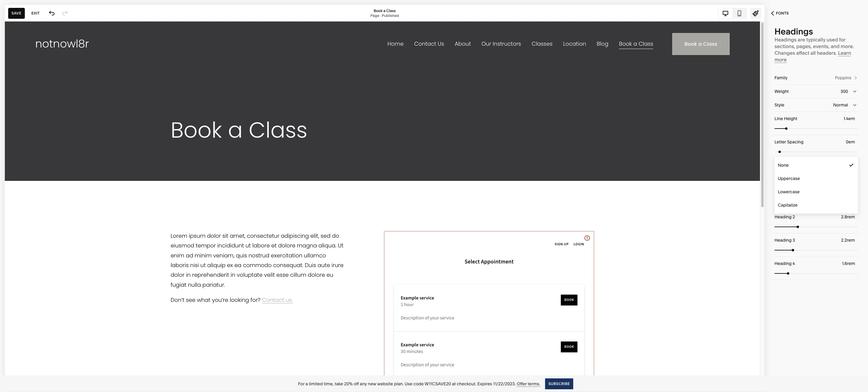 Task type: vqa. For each thing, say whether or not it's contained in the screenshot.
Style
no



Task type: describe. For each thing, give the bounding box(es) containing it.
class
[[387, 8, 396, 13]]

poppins
[[836, 75, 852, 81]]

Heading 3 text field
[[842, 237, 857, 244]]

4
[[793, 261, 796, 267]]

Heading 4 text field
[[843, 261, 857, 267]]

are
[[798, 37, 806, 43]]

learn more
[[775, 50, 852, 63]]

spacing
[[788, 139, 804, 145]]

at
[[452, 382, 456, 387]]

line
[[775, 116, 784, 121]]

used
[[827, 37, 839, 43]]

headers.
[[818, 50, 838, 56]]

heading 2
[[775, 214, 796, 220]]

offer
[[517, 382, 527, 387]]

published
[[382, 13, 399, 18]]

size
[[775, 183, 782, 186]]

line height
[[775, 116, 798, 121]]

11/22/2023.
[[494, 382, 516, 387]]

heading for heading 4
[[775, 261, 792, 267]]

2
[[793, 214, 796, 220]]

events,
[[814, 43, 830, 49]]

20%
[[344, 382, 353, 387]]

capitalize
[[779, 203, 798, 208]]

heading 3
[[775, 238, 796, 243]]

text transform
[[775, 163, 804, 168]]

save button
[[8, 8, 25, 19]]

more
[[775, 57, 787, 63]]

checkout.
[[457, 382, 477, 387]]

subscribe button
[[546, 379, 574, 390]]

fonts
[[777, 11, 790, 15]]

headings for headings
[[775, 26, 814, 37]]

headings for headings are typically used for sections, pages, events, and more. changes affect all headers.
[[775, 37, 797, 43]]

a for book
[[384, 8, 386, 13]]

none
[[779, 163, 790, 168]]

exit
[[31, 11, 40, 15]]

subscribe
[[549, 382, 571, 386]]

transform
[[784, 163, 804, 168]]

for
[[298, 382, 305, 387]]

off
[[354, 382, 359, 387]]

Heading 2 range field
[[775, 220, 859, 234]]

more.
[[841, 43, 855, 49]]

height
[[785, 116, 798, 121]]

letter
[[775, 139, 787, 145]]

learn more link
[[775, 50, 852, 63]]

headings are typically used for sections, pages, events, and more. changes affect all headers.
[[775, 37, 855, 56]]

page
[[371, 13, 380, 18]]

plan.
[[394, 382, 404, 387]]

·
[[380, 13, 381, 18]]

heading 4
[[775, 261, 796, 267]]

time,
[[324, 382, 334, 387]]

uppercase
[[779, 176, 801, 181]]



Task type: locate. For each thing, give the bounding box(es) containing it.
4 heading from the top
[[775, 261, 792, 267]]

1 horizontal spatial a
[[384, 8, 386, 13]]

Letter Spacing text field
[[847, 139, 857, 145]]

text
[[775, 163, 783, 168]]

family
[[775, 75, 788, 81]]

changes
[[775, 50, 796, 56]]

lowercase
[[779, 189, 800, 195]]

any
[[360, 382, 367, 387]]

fonts button
[[765, 7, 796, 20]]

3 heading from the top
[[775, 238, 792, 243]]

Letter Spacing range field
[[775, 145, 859, 159]]

limited
[[309, 382, 323, 387]]

letter spacing
[[775, 139, 804, 145]]

sections,
[[775, 43, 796, 49]]

heading left 3 on the bottom
[[775, 238, 792, 243]]

heading left 2
[[775, 214, 792, 220]]

affect
[[797, 50, 810, 56]]

1
[[793, 191, 795, 197]]

2 headings from the top
[[775, 37, 797, 43]]

Heading 4 range field
[[775, 267, 859, 280]]

a right book
[[384, 8, 386, 13]]

a
[[384, 8, 386, 13], [306, 382, 308, 387]]

3
[[793, 238, 796, 243]]

website
[[378, 382, 393, 387]]

offer terms. link
[[517, 382, 541, 387]]

code
[[414, 382, 424, 387]]

Heading 2 text field
[[842, 214, 857, 221]]

expires
[[478, 382, 493, 387]]

1 headings from the top
[[775, 26, 814, 37]]

pages,
[[797, 43, 813, 49]]

headings
[[775, 26, 814, 37], [775, 37, 797, 43]]

0 vertical spatial a
[[384, 8, 386, 13]]

typically
[[807, 37, 826, 43]]

exit button
[[28, 8, 43, 19]]

2 heading from the top
[[775, 214, 792, 220]]

heading for heading 1
[[775, 191, 792, 197]]

a inside book a class page · published
[[384, 8, 386, 13]]

0 horizontal spatial a
[[306, 382, 308, 387]]

terms.
[[528, 382, 541, 387]]

1 vertical spatial a
[[306, 382, 308, 387]]

heading
[[775, 191, 792, 197], [775, 214, 792, 220], [775, 238, 792, 243], [775, 261, 792, 267]]

Line Height text field
[[844, 115, 857, 122]]

new
[[368, 382, 377, 387]]

headings inside headings are typically used for sections, pages, events, and more. changes affect all headers.
[[775, 37, 797, 43]]

Line Height range field
[[775, 122, 859, 135]]

heading for heading 3
[[775, 238, 792, 243]]

tab list
[[719, 8, 747, 18]]

book
[[374, 8, 383, 13]]

use
[[405, 382, 413, 387]]

Heading 1 range field
[[775, 197, 859, 210]]

list box
[[775, 159, 859, 212]]

Text Transform field
[[775, 159, 859, 172]]

heading 1
[[775, 191, 795, 197]]

a right for at the bottom of page
[[306, 382, 308, 387]]

all
[[811, 50, 817, 56]]

for a limited time, take 20% off any new website plan. use code w11csave20 at checkout. expires 11/22/2023. offer terms.
[[298, 382, 541, 387]]

heading left the 1
[[775, 191, 792, 197]]

w11csave20
[[425, 382, 451, 387]]

Heading 3 range field
[[775, 244, 859, 257]]

for
[[840, 37, 846, 43]]

a for for
[[306, 382, 308, 387]]

1 heading from the top
[[775, 191, 792, 197]]

take
[[335, 382, 343, 387]]

heading left 4
[[775, 261, 792, 267]]

and
[[832, 43, 840, 49]]

list box containing none
[[775, 159, 859, 212]]

save
[[12, 11, 21, 15]]

heading for heading 2
[[775, 214, 792, 220]]

learn
[[839, 50, 852, 56]]

book a class page · published
[[371, 8, 399, 18]]



